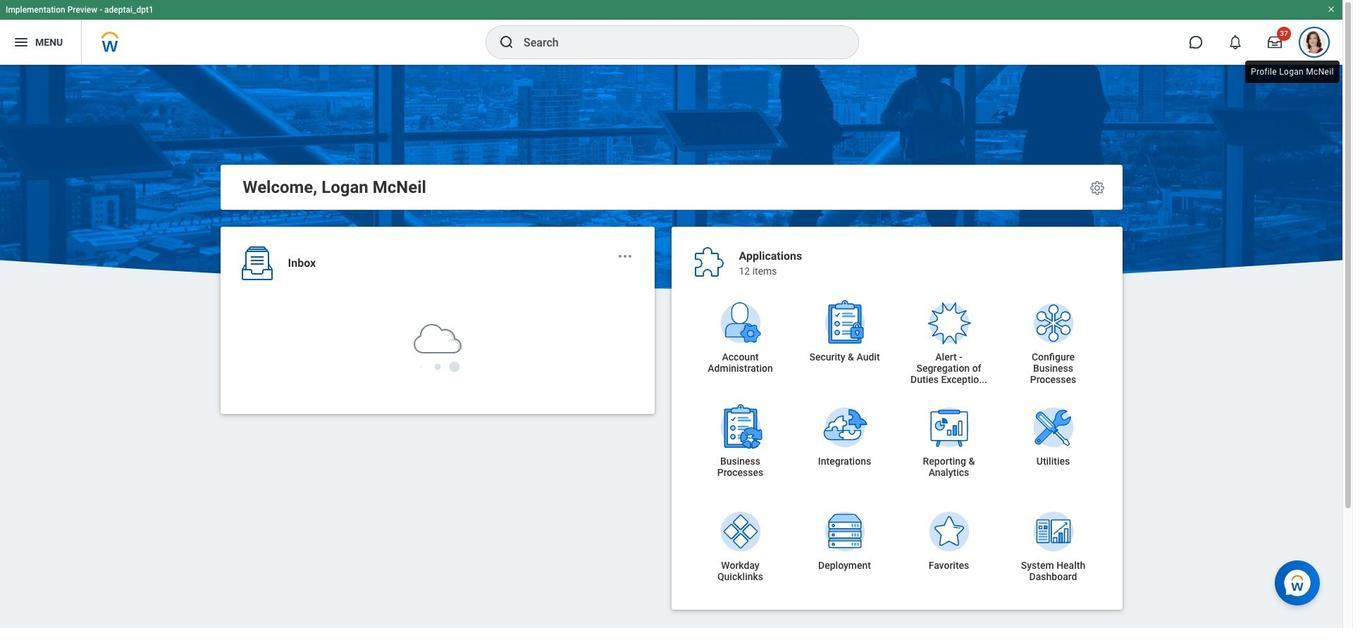 Task type: describe. For each thing, give the bounding box(es) containing it.
related actions image
[[616, 248, 633, 265]]

justify image
[[13, 34, 30, 51]]

Search Workday  search field
[[524, 27, 830, 58]]

notifications large image
[[1229, 35, 1243, 49]]

search image
[[498, 34, 515, 51]]

inbox large image
[[1268, 35, 1282, 49]]

configure applications image
[[1089, 180, 1106, 197]]



Task type: vqa. For each thing, say whether or not it's contained in the screenshot.
implementation preview -   adeptai_dpt1
no



Task type: locate. For each thing, give the bounding box(es) containing it.
profile logan mcneil image
[[1303, 31, 1326, 56]]

close environment banner image
[[1327, 5, 1336, 13]]

banner
[[0, 0, 1343, 65]]

tooltip
[[1243, 58, 1343, 86]]



